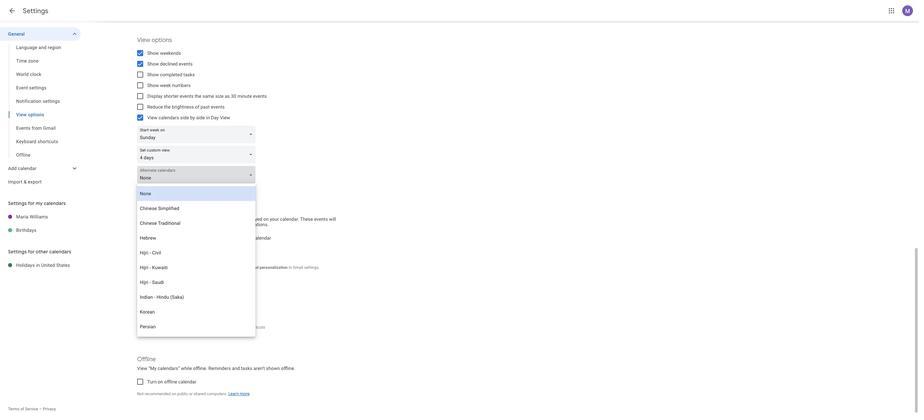 Task type: vqa. For each thing, say whether or not it's contained in the screenshot.
"30"
yes



Task type: describe. For each thing, give the bounding box(es) containing it.
privacy
[[43, 407, 56, 412]]

settings for event settings
[[29, 85, 47, 91]]

brightness
[[172, 104, 194, 110]]

0 vertical spatial the
[[195, 94, 202, 99]]

keyboard inside group
[[16, 139, 36, 144]]

event
[[16, 85, 28, 91]]

list
[[203, 325, 208, 330]]

"my
[[149, 366, 157, 371]]

events inside to get events from gmail, you must also turn on smart features and personalization in gmail settings. learn more
[[150, 265, 161, 270]]

0 vertical spatial learn more link
[[137, 270, 159, 276]]

show for show events automatically created by gmail in my calendar
[[147, 236, 159, 241]]

you inside events from gmail gmail can automatically create events that can be displayed on your calendar. these events will help you keep track of things like flights and other reservations.
[[147, 222, 155, 227]]

gmail inside to get events from gmail, you must also turn on smart features and personalization in gmail settings. learn more
[[293, 265, 304, 270]]

zone
[[28, 58, 39, 64]]

offline view "my calendars" while offline. reminders and tasks aren't shown offline.
[[137, 356, 296, 371]]

notification settings
[[16, 99, 60, 104]]

weekends
[[160, 50, 181, 56]]

must
[[192, 265, 201, 270]]

0 horizontal spatial by
[[190, 115, 195, 120]]

view calendars side by side in day view
[[147, 115, 230, 120]]

1 vertical spatial by
[[221, 236, 226, 241]]

size
[[215, 94, 224, 99]]

1 vertical spatial automatically
[[175, 236, 203, 241]]

to get events from gmail, you must also turn on smart features and personalization in gmail settings. learn more
[[137, 265, 320, 276]]

settings for settings
[[23, 7, 48, 15]]

tasks inside offline view "my calendars" while offline. reminders and tasks aren't shown offline.
[[241, 366, 253, 371]]

keyboard shortcuts inside group
[[16, 139, 58, 144]]

these
[[300, 217, 313, 222]]

view inside tree
[[16, 112, 27, 117]]

world
[[16, 72, 29, 77]]

reminders
[[209, 366, 231, 371]]

general
[[8, 31, 25, 37]]

display shorter events the same size as 30 minute events
[[147, 94, 267, 99]]

event settings
[[16, 85, 47, 91]]

features
[[236, 265, 251, 270]]

view inside offline view "my calendars" while offline. reminders and tasks aren't shown offline.
[[137, 366, 147, 371]]

time zone
[[16, 58, 39, 64]]

go back image
[[8, 7, 16, 15]]

on right "turn"
[[158, 380, 163, 385]]

you inside to get events from gmail, you must also turn on smart features and personalization in gmail settings. learn more
[[184, 265, 191, 270]]

keep
[[156, 222, 166, 227]]

learn inside to get events from gmail, you must also turn on smart features and personalization in gmail settings. learn more
[[137, 270, 148, 276]]

terms
[[8, 407, 19, 412]]

calendar inside tree
[[18, 166, 37, 171]]

events for events from gmail
[[16, 126, 30, 131]]

smart
[[224, 265, 235, 270]]

options inside group
[[28, 112, 44, 117]]

on inside to get events from gmail, you must also turn on smart features and personalization in gmail settings. learn more
[[218, 265, 223, 270]]

to
[[181, 325, 185, 330]]

recommended
[[145, 392, 171, 397]]

get
[[143, 265, 149, 270]]

of right the list
[[209, 325, 213, 330]]

minute
[[238, 94, 252, 99]]

enable
[[147, 313, 162, 318]]

of right terms
[[20, 407, 24, 412]]

public
[[177, 392, 188, 397]]

track
[[167, 222, 178, 227]]

in down 'reservations.'
[[241, 236, 245, 241]]

available
[[214, 325, 230, 330]]

show for show completed tasks
[[147, 72, 159, 77]]

not
[[137, 392, 144, 397]]

mark
[[165, 325, 174, 330]]

numbers
[[172, 83, 191, 88]]

holidays
[[16, 263, 35, 268]]

press
[[137, 325, 147, 330]]

and inside offline view "my calendars" while offline. reminders and tasks aren't shown offline.
[[232, 366, 240, 371]]

show declined events
[[147, 61, 193, 67]]

terms of service – privacy
[[8, 407, 56, 412]]

computers.
[[207, 392, 228, 397]]

1 horizontal spatial options
[[152, 36, 172, 44]]

press question mark "?" to show the list of available keyboard shortcuts
[[137, 325, 265, 330]]

united
[[41, 263, 55, 268]]

events down track
[[160, 236, 174, 241]]

0 horizontal spatial view options
[[16, 112, 44, 117]]

none option
[[137, 186, 256, 201]]

gmail down "be"
[[227, 236, 240, 241]]

shown
[[266, 366, 280, 371]]

in left day
[[206, 115, 210, 120]]

enable keyboard shortcuts
[[147, 313, 203, 318]]

and inside events from gmail gmail can automatically create events that can be displayed on your calendar. these events will help you keep track of things like flights and other reservations.
[[221, 222, 229, 227]]

1 vertical spatial other
[[36, 249, 48, 255]]

maria williams tree item
[[0, 210, 81, 224]]

hebrew option
[[137, 231, 256, 246]]

view right day
[[220, 115, 230, 120]]

show
[[186, 325, 195, 330]]

terms of service link
[[8, 407, 38, 412]]

calendars for settings for other calendars
[[49, 249, 71, 255]]

1 horizontal spatial my
[[246, 236, 252, 241]]

shorter
[[164, 94, 179, 99]]

not recommended on public or shared computers. learn more
[[137, 392, 250, 397]]

settings for my calendars
[[8, 201, 66, 207]]

holidays in united states link
[[16, 259, 81, 272]]

settings for other calendars
[[8, 249, 71, 255]]

declined
[[160, 61, 178, 67]]

offline
[[164, 380, 177, 385]]

events right declined
[[179, 61, 193, 67]]

of left the past
[[195, 104, 200, 110]]

reduce the brightness of past events
[[147, 104, 225, 110]]

birthdays tree item
[[0, 224, 81, 237]]

events from gmail
[[16, 126, 56, 131]]

birthdays link
[[16, 224, 81, 237]]

of inside events from gmail gmail can automatically create events that can be displayed on your calendar. these events will help you keep track of things like flights and other reservations.
[[179, 222, 183, 227]]

2 offline. from the left
[[281, 366, 296, 371]]

more inside to get events from gmail, you must also turn on smart features and personalization in gmail settings. learn more
[[149, 270, 159, 276]]

1 horizontal spatial calendar
[[178, 380, 197, 385]]

turn on offline calendar
[[147, 380, 197, 385]]

language
[[16, 45, 37, 50]]

language and region
[[16, 45, 61, 50]]

gmail,
[[172, 265, 183, 270]]

same
[[203, 94, 214, 99]]

1 horizontal spatial more
[[240, 392, 250, 397]]

other inside events from gmail gmail can automatically create events that can be displayed on your calendar. these events will help you keep track of things like flights and other reservations.
[[230, 222, 241, 227]]

offline for offline view "my calendars" while offline. reminders and tasks aren't shown offline.
[[137, 356, 156, 364]]

like
[[198, 222, 205, 227]]

show for show declined events
[[147, 61, 159, 67]]

in inside "tree item"
[[36, 263, 40, 268]]

view down 'reduce'
[[147, 115, 158, 120]]

past
[[201, 104, 210, 110]]

be
[[236, 217, 241, 222]]

your
[[270, 217, 279, 222]]

calendar.
[[280, 217, 299, 222]]

1 can from the left
[[151, 217, 158, 222]]

world clock
[[16, 72, 41, 77]]

service
[[25, 407, 38, 412]]

and inside to get events from gmail, you must also turn on smart features and personalization in gmail settings. learn more
[[252, 265, 259, 270]]

settings for my calendars tree
[[0, 210, 81, 237]]

gmail up track
[[171, 207, 187, 214]]

events down the size at the left of page
[[211, 104, 225, 110]]

display
[[147, 94, 163, 99]]

"?"
[[175, 325, 180, 330]]

clock
[[30, 72, 41, 77]]

calendars for settings for my calendars
[[44, 201, 66, 207]]



Task type: locate. For each thing, give the bounding box(es) containing it.
by down reduce the brightness of past events
[[190, 115, 195, 120]]

1 horizontal spatial you
[[184, 265, 191, 270]]

settings up notification settings on the left
[[29, 85, 47, 91]]

also
[[202, 265, 209, 270]]

automatically left create
[[159, 217, 188, 222]]

in left united
[[36, 263, 40, 268]]

events inside events from gmail gmail can automatically create events that can be displayed on your calendar. these events will help you keep track of things like flights and other reservations.
[[137, 207, 155, 214]]

privacy link
[[43, 407, 56, 412]]

automatically down things
[[175, 236, 203, 241]]

1 vertical spatial settings
[[43, 99, 60, 104]]

0 vertical spatial keyboard
[[163, 313, 182, 318]]

0 vertical spatial settings
[[23, 7, 48, 15]]

1 horizontal spatial side
[[196, 115, 205, 120]]

events down notification
[[16, 126, 30, 131]]

holidays in united states tree item
[[0, 259, 81, 272]]

reduce
[[147, 104, 163, 110]]

the left the list
[[196, 325, 202, 330]]

hijri - kuwaiti option
[[137, 260, 256, 275]]

1 horizontal spatial tasks
[[241, 366, 253, 371]]

0 vertical spatial calendars
[[159, 115, 179, 120]]

my down 'reservations.'
[[246, 236, 252, 241]]

offline up add calendar
[[16, 152, 31, 158]]

offline inside group
[[16, 152, 31, 158]]

2 horizontal spatial calendar
[[253, 236, 271, 241]]

personalization
[[260, 265, 288, 270]]

holidays in united states
[[16, 263, 70, 268]]

and right flights
[[221, 222, 229, 227]]

you right the help
[[147, 222, 155, 227]]

settings
[[29, 85, 47, 91], [43, 99, 60, 104]]

my
[[36, 201, 43, 207], [246, 236, 252, 241]]

1 vertical spatial offline
[[137, 356, 156, 364]]

keyboard down events from gmail
[[16, 139, 36, 144]]

show up display
[[147, 83, 159, 88]]

the down shorter on the top left of the page
[[164, 104, 171, 110]]

0 vertical spatial my
[[36, 201, 43, 207]]

offline for offline
[[16, 152, 31, 158]]

2 for from the top
[[28, 249, 35, 255]]

that
[[218, 217, 226, 222]]

to
[[137, 265, 142, 270]]

0 vertical spatial calendar
[[18, 166, 37, 171]]

and right reminders
[[232, 366, 240, 371]]

calendar down 'reservations.'
[[253, 236, 271, 241]]

1 horizontal spatial view options
[[137, 36, 172, 44]]

2 side from the left
[[196, 115, 205, 120]]

settings.
[[305, 265, 320, 270]]

in inside to get events from gmail, you must also turn on smart features and personalization in gmail settings. learn more
[[289, 265, 292, 270]]

4 show from the top
[[147, 83, 159, 88]]

1 horizontal spatial learn more link
[[229, 392, 250, 397]]

for
[[28, 201, 35, 207], [28, 249, 35, 255]]

more
[[149, 270, 159, 276], [240, 392, 250, 397]]

events left that
[[203, 217, 217, 222]]

settings for notification settings
[[43, 99, 60, 104]]

0 vertical spatial keyboard shortcuts
[[16, 139, 58, 144]]

calendars down 'reduce'
[[159, 115, 179, 120]]

notification
[[16, 99, 41, 104]]

0 horizontal spatial you
[[147, 222, 155, 227]]

settings for settings for other calendars
[[8, 249, 27, 255]]

0 horizontal spatial can
[[151, 217, 158, 222]]

show down keep
[[147, 236, 159, 241]]

options up events from gmail
[[28, 112, 44, 117]]

in
[[206, 115, 210, 120], [241, 236, 245, 241], [36, 263, 40, 268], [289, 265, 292, 270]]

view
[[137, 36, 150, 44], [16, 112, 27, 117], [147, 115, 158, 120], [220, 115, 230, 120], [137, 366, 147, 371]]

0 vertical spatial other
[[230, 222, 241, 227]]

1 horizontal spatial keyboard
[[137, 299, 164, 307]]

other right that
[[230, 222, 241, 227]]

show down show weekends
[[147, 61, 159, 67]]

offline
[[16, 152, 31, 158], [137, 356, 156, 364]]

for for other
[[28, 249, 35, 255]]

1 horizontal spatial by
[[221, 236, 226, 241]]

alternate calendars list box
[[137, 184, 256, 337]]

view left "my at the left bottom of the page
[[137, 366, 147, 371]]

will
[[329, 217, 336, 222]]

more right get
[[149, 270, 159, 276]]

events for events from gmail gmail can automatically create events that can be displayed on your calendar. these events will help you keep track of things like flights and other reservations.
[[137, 207, 155, 214]]

tasks left aren't
[[241, 366, 253, 371]]

0 vertical spatial settings
[[29, 85, 47, 91]]

view options up show weekends
[[137, 36, 172, 44]]

0 horizontal spatial more
[[149, 270, 159, 276]]

my up the williams
[[36, 201, 43, 207]]

on left your
[[264, 217, 269, 222]]

settings up maria
[[8, 201, 27, 207]]

more right computers.
[[240, 392, 250, 397]]

2 vertical spatial the
[[196, 325, 202, 330]]

keyboard
[[16, 139, 36, 144], [137, 299, 164, 307]]

time
[[16, 58, 27, 64]]

1 vertical spatial my
[[246, 236, 252, 241]]

1 vertical spatial tasks
[[241, 366, 253, 371]]

show completed tasks
[[147, 72, 195, 77]]

tasks up numbers
[[184, 72, 195, 77]]

0 vertical spatial automatically
[[159, 217, 188, 222]]

2 vertical spatial calendars
[[49, 249, 71, 255]]

for up maria williams
[[28, 201, 35, 207]]

settings up holidays
[[8, 249, 27, 255]]

view options down notification
[[16, 112, 44, 117]]

chinese simplified option
[[137, 201, 256, 216]]

automatically
[[159, 217, 188, 222], [175, 236, 203, 241]]

2 vertical spatial calendar
[[178, 380, 197, 385]]

learn
[[137, 270, 148, 276], [229, 392, 239, 397]]

1 horizontal spatial keyboard shortcuts
[[137, 299, 191, 307]]

1 vertical spatial keyboard shortcuts
[[137, 299, 191, 307]]

show weekends
[[147, 50, 181, 56]]

for up holidays
[[28, 249, 35, 255]]

0 vertical spatial events
[[16, 126, 30, 131]]

from down notification settings on the left
[[32, 126, 42, 131]]

events right 'minute'
[[253, 94, 267, 99]]

side down the past
[[196, 115, 205, 120]]

2 vertical spatial settings
[[8, 249, 27, 255]]

0 horizontal spatial learn more link
[[137, 270, 159, 276]]

events up reduce the brightness of past events
[[180, 94, 194, 99]]

learn more link right computers.
[[229, 392, 250, 397]]

1 vertical spatial learn more link
[[229, 392, 250, 397]]

settings heading
[[23, 7, 48, 15]]

and
[[39, 45, 47, 50], [221, 222, 229, 227], [252, 265, 259, 270], [232, 366, 240, 371]]

0 vertical spatial by
[[190, 115, 195, 120]]

events inside group
[[16, 126, 30, 131]]

as
[[225, 94, 230, 99]]

1 vertical spatial you
[[184, 265, 191, 270]]

gmail down notification settings on the left
[[43, 126, 56, 131]]

1 horizontal spatial offline
[[137, 356, 156, 364]]

and inside group
[[39, 45, 47, 50]]

0 vertical spatial more
[[149, 270, 159, 276]]

0 vertical spatial you
[[147, 222, 155, 227]]

0 horizontal spatial other
[[36, 249, 48, 255]]

0 vertical spatial view options
[[137, 36, 172, 44]]

settings right notification
[[43, 99, 60, 104]]

0 horizontal spatial side
[[180, 115, 189, 120]]

calendar up &
[[18, 166, 37, 171]]

0 horizontal spatial tasks
[[184, 72, 195, 77]]

maria
[[16, 214, 28, 220]]

1 horizontal spatial keyboard
[[231, 325, 247, 330]]

by right 'created' in the left bottom of the page
[[221, 236, 226, 241]]

import & export
[[8, 179, 42, 185]]

tree
[[0, 27, 81, 189]]

0 vertical spatial tasks
[[184, 72, 195, 77]]

indian - hindu (saka) option
[[137, 290, 256, 305]]

0 horizontal spatial options
[[28, 112, 44, 117]]

region
[[48, 45, 61, 50]]

1 vertical spatial more
[[240, 392, 250, 397]]

keyboard shortcuts down events from gmail
[[16, 139, 58, 144]]

1 horizontal spatial learn
[[229, 392, 239, 397]]

from left gmail,
[[162, 265, 171, 270]]

other up holidays in united states
[[36, 249, 48, 255]]

group containing language and region
[[0, 41, 81, 162]]

from for events from gmail gmail can automatically create events that can be displayed on your calendar. these events will help you keep track of things like flights and other reservations.
[[157, 207, 170, 214]]

general tree item
[[0, 27, 81, 41]]

gmail left keep
[[137, 217, 149, 222]]

can right the help
[[151, 217, 158, 222]]

on left "public"
[[172, 392, 176, 397]]

calendars up states
[[49, 249, 71, 255]]

in right personalization
[[289, 265, 292, 270]]

offline.
[[193, 366, 207, 371], [281, 366, 296, 371]]

things
[[184, 222, 197, 227]]

on inside events from gmail gmail can automatically create events that can be displayed on your calendar. these events will help you keep track of things like flights and other reservations.
[[264, 217, 269, 222]]

group
[[0, 41, 81, 162]]

1 offline. from the left
[[193, 366, 207, 371]]

add
[[8, 166, 17, 171]]

calendars up maria williams tree item
[[44, 201, 66, 207]]

settings right go back image
[[23, 7, 48, 15]]

1 vertical spatial options
[[28, 112, 44, 117]]

0 horizontal spatial learn
[[137, 270, 148, 276]]

1 horizontal spatial can
[[227, 217, 235, 222]]

aren't
[[254, 366, 265, 371]]

1 vertical spatial learn
[[229, 392, 239, 397]]

of right track
[[179, 222, 183, 227]]

view up show weekends
[[137, 36, 150, 44]]

offline. right "while"
[[193, 366, 207, 371]]

for for my
[[28, 201, 35, 207]]

show left weekends
[[147, 50, 159, 56]]

offline inside offline view "my calendars" while offline. reminders and tasks aren't shown offline.
[[137, 356, 156, 364]]

1 side from the left
[[180, 115, 189, 120]]

while
[[181, 366, 192, 371]]

or
[[189, 392, 193, 397]]

calendar
[[18, 166, 37, 171], [253, 236, 271, 241], [178, 380, 197, 385]]

settings for settings for my calendars
[[8, 201, 27, 207]]

events
[[16, 126, 30, 131], [137, 207, 155, 214]]

events up the help
[[137, 207, 155, 214]]

create
[[189, 217, 202, 222]]

offline up "my at the left bottom of the page
[[137, 356, 156, 364]]

view down notification
[[16, 112, 27, 117]]

calendar up the or
[[178, 380, 197, 385]]

and left region
[[39, 45, 47, 50]]

keyboard up 'mark'
[[163, 313, 182, 318]]

from up keep
[[157, 207, 170, 214]]

5 show from the top
[[147, 236, 159, 241]]

hijri - civil option
[[137, 246, 256, 260]]

events left will
[[314, 217, 328, 222]]

offline. right shown
[[281, 366, 296, 371]]

created
[[205, 236, 220, 241]]

import
[[8, 179, 22, 185]]

0 vertical spatial for
[[28, 201, 35, 207]]

1 vertical spatial for
[[28, 249, 35, 255]]

williams
[[30, 214, 48, 220]]

options up show weekends
[[152, 36, 172, 44]]

1 show from the top
[[147, 50, 159, 56]]

shared
[[194, 392, 206, 397]]

1 vertical spatial from
[[157, 207, 170, 214]]

can left "be"
[[227, 217, 235, 222]]

show for show week numbers
[[147, 83, 159, 88]]

show for show weekends
[[147, 50, 159, 56]]

week
[[160, 83, 171, 88]]

1 vertical spatial the
[[164, 104, 171, 110]]

chinese traditional option
[[137, 216, 256, 231]]

other
[[230, 222, 241, 227], [36, 249, 48, 255]]

keyboard up enable
[[137, 299, 164, 307]]

0 vertical spatial learn
[[137, 270, 148, 276]]

turn
[[210, 265, 217, 270]]

&
[[24, 179, 27, 185]]

reservations.
[[242, 222, 269, 227]]

0 horizontal spatial keyboard
[[163, 313, 182, 318]]

1 horizontal spatial offline.
[[281, 366, 296, 371]]

tree containing general
[[0, 27, 81, 189]]

show events automatically created by gmail in my calendar
[[147, 236, 271, 241]]

from inside events from gmail gmail can automatically create events that can be displayed on your calendar. these events will help you keep track of things like flights and other reservations.
[[157, 207, 170, 214]]

0 horizontal spatial my
[[36, 201, 43, 207]]

0 horizontal spatial keyboard shortcuts
[[16, 139, 58, 144]]

states
[[56, 263, 70, 268]]

learn more link left gmail,
[[137, 270, 159, 276]]

0 horizontal spatial offline
[[16, 152, 31, 158]]

0 horizontal spatial offline.
[[193, 366, 207, 371]]

1 vertical spatial events
[[137, 207, 155, 214]]

options
[[152, 36, 172, 44], [28, 112, 44, 117]]

on right the turn
[[218, 265, 223, 270]]

show left the completed
[[147, 72, 159, 77]]

events from gmail gmail can automatically create events that can be displayed on your calendar. these events will help you keep track of things like flights and other reservations.
[[137, 207, 336, 227]]

shortcuts
[[38, 139, 58, 144], [165, 299, 191, 307], [183, 313, 203, 318], [248, 325, 265, 330]]

displayed
[[243, 217, 262, 222]]

show week numbers
[[147, 83, 191, 88]]

0 horizontal spatial events
[[16, 126, 30, 131]]

1 vertical spatial keyboard
[[137, 299, 164, 307]]

you left must
[[184, 265, 191, 270]]

automatically inside events from gmail gmail can automatically create events that can be displayed on your calendar. these events will help you keep track of things like flights and other reservations.
[[159, 217, 188, 222]]

settings
[[23, 7, 48, 15], [8, 201, 27, 207], [8, 249, 27, 255]]

gmail inside group
[[43, 126, 56, 131]]

3 show from the top
[[147, 72, 159, 77]]

keyboard shortcuts up enable
[[137, 299, 191, 307]]

the left same in the left of the page
[[195, 94, 202, 99]]

1 horizontal spatial events
[[137, 207, 155, 214]]

1 vertical spatial keyboard
[[231, 325, 247, 330]]

help
[[137, 222, 146, 227]]

0 horizontal spatial calendar
[[18, 166, 37, 171]]

korean option
[[137, 305, 256, 320]]

1 vertical spatial calendars
[[44, 201, 66, 207]]

1 vertical spatial view options
[[16, 112, 44, 117]]

the
[[195, 94, 202, 99], [164, 104, 171, 110], [196, 325, 202, 330]]

birthdays
[[16, 228, 37, 233]]

0 vertical spatial offline
[[16, 152, 31, 158]]

keyboard
[[163, 313, 182, 318], [231, 325, 247, 330]]

1 for from the top
[[28, 201, 35, 207]]

None field
[[137, 126, 258, 143], [137, 146, 258, 164], [137, 166, 258, 184], [137, 126, 258, 143], [137, 146, 258, 164], [137, 166, 258, 184]]

1 horizontal spatial other
[[230, 222, 241, 227]]

keyboard right available
[[231, 325, 247, 330]]

and right 'features'
[[252, 265, 259, 270]]

2 can from the left
[[227, 217, 235, 222]]

0 vertical spatial from
[[32, 126, 42, 131]]

side down reduce the brightness of past events
[[180, 115, 189, 120]]

from for events from gmail
[[32, 126, 42, 131]]

0 vertical spatial options
[[152, 36, 172, 44]]

side
[[180, 115, 189, 120], [196, 115, 205, 120]]

show
[[147, 50, 159, 56], [147, 61, 159, 67], [147, 72, 159, 77], [147, 83, 159, 88], [147, 236, 159, 241]]

calendars
[[159, 115, 179, 120], [44, 201, 66, 207], [49, 249, 71, 255]]

hijri - saudi option
[[137, 275, 256, 290]]

persian option
[[137, 320, 256, 334]]

gmail left settings.
[[293, 265, 304, 270]]

on inside not recommended on public or shared computers. learn more
[[172, 392, 176, 397]]

2 show from the top
[[147, 61, 159, 67]]

day
[[211, 115, 219, 120]]

from inside to get events from gmail, you must also turn on smart features and personalization in gmail settings. learn more
[[162, 265, 171, 270]]

2 vertical spatial from
[[162, 265, 171, 270]]

1 vertical spatial calendar
[[253, 236, 271, 241]]

0 vertical spatial keyboard
[[16, 139, 36, 144]]

from inside group
[[32, 126, 42, 131]]

1 vertical spatial settings
[[8, 201, 27, 207]]

calendars"
[[158, 366, 180, 371]]

events right get
[[150, 265, 161, 270]]

0 horizontal spatial keyboard
[[16, 139, 36, 144]]



